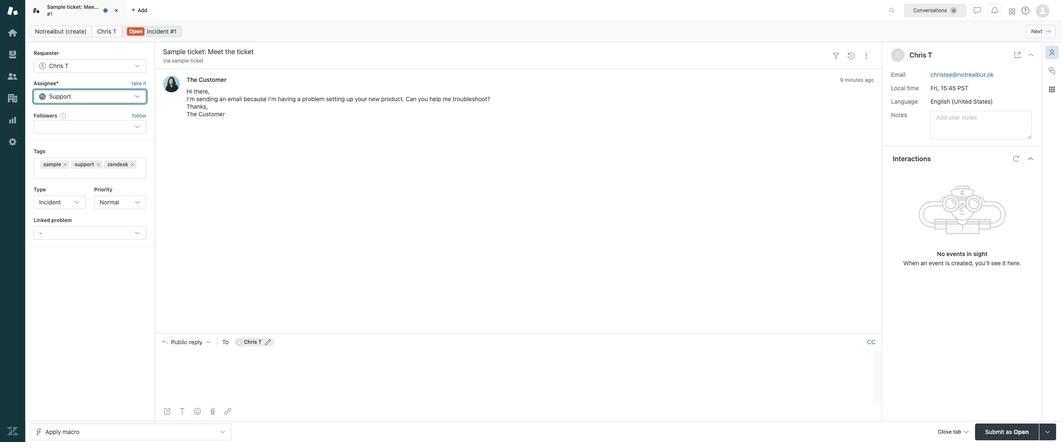 Task type: vqa. For each thing, say whether or not it's contained in the screenshot.
Avatar
yes



Task type: locate. For each thing, give the bounding box(es) containing it.
submit as open
[[986, 428, 1029, 436]]

chris inside requester element
[[49, 62, 63, 70]]

#1 up via
[[170, 28, 177, 35]]

9 minutes ago text field
[[840, 77, 874, 83]]

user image
[[896, 53, 901, 58], [896, 53, 900, 57]]

0 vertical spatial open
[[129, 28, 142, 34]]

apply macro
[[45, 428, 79, 436]]

sample
[[172, 58, 189, 64], [43, 161, 61, 168]]

1 vertical spatial #1
[[170, 28, 177, 35]]

here.
[[1008, 260, 1022, 267]]

0 horizontal spatial #1
[[47, 11, 53, 17]]

sample left remove icon
[[43, 161, 61, 168]]

remove image for support
[[96, 162, 101, 167]]

1 horizontal spatial it
[[1003, 260, 1006, 267]]

sending
[[196, 96, 218, 103]]

notrealbut
[[35, 28, 64, 35]]

t down close image
[[113, 28, 117, 35]]

0 vertical spatial customer
[[199, 76, 227, 83]]

in
[[967, 250, 972, 257]]

0 vertical spatial problem
[[302, 96, 325, 103]]

to
[[222, 339, 229, 346]]

problem down incident popup button
[[51, 217, 72, 224]]

zendesk image
[[7, 426, 18, 437]]

add link (cmd k) image
[[224, 409, 231, 415]]

ticket right the
[[107, 4, 121, 10]]

follow
[[132, 113, 146, 119]]

filter image
[[833, 52, 840, 59]]

view more details image
[[1015, 52, 1021, 58]]

incident down add
[[147, 28, 169, 35]]

ticket
[[107, 4, 121, 10], [190, 58, 204, 64]]

it right take
[[143, 80, 146, 87]]

1 horizontal spatial sample
[[172, 58, 189, 64]]

it inside no events in sight when an event is created, you'll see it here.
[[1003, 260, 1006, 267]]

ago
[[865, 77, 874, 83]]

an
[[220, 96, 226, 103], [921, 260, 928, 267]]

events image
[[848, 52, 855, 59]]

assignee* element
[[34, 90, 146, 103]]

t inside secondary element
[[113, 28, 117, 35]]

0 horizontal spatial ticket
[[107, 4, 121, 10]]

is
[[946, 260, 950, 267]]

0 vertical spatial incident
[[147, 28, 169, 35]]

sample
[[47, 4, 65, 10]]

chris t down close image
[[97, 28, 117, 35]]

0 vertical spatial sample
[[172, 58, 189, 64]]

because
[[244, 96, 267, 103]]

0 vertical spatial the
[[187, 76, 197, 83]]

incident inside secondary element
[[147, 28, 169, 35]]

fri,
[[931, 84, 939, 91]]

problem right a
[[302, 96, 325, 103]]

a
[[297, 96, 301, 103]]

customer down sending
[[199, 111, 225, 118]]

chris t
[[97, 28, 117, 35], [910, 51, 933, 59], [49, 62, 69, 70], [244, 339, 262, 346]]

avatar image
[[163, 76, 180, 93]]

ticket inside sample ticket: meet the ticket #1
[[107, 4, 121, 10]]

i'm
[[187, 96, 195, 103], [268, 96, 276, 103]]

it right see
[[1003, 260, 1006, 267]]

chris
[[97, 28, 111, 35], [910, 51, 927, 59], [49, 62, 63, 70], [244, 339, 257, 346]]

0 vertical spatial an
[[220, 96, 226, 103]]

normal button
[[94, 196, 146, 209]]

9
[[840, 77, 844, 83]]

open
[[129, 28, 142, 34], [1014, 428, 1029, 436]]

an left event
[[921, 260, 928, 267]]

meet
[[84, 4, 96, 10]]

tab
[[25, 0, 126, 21]]

email
[[891, 71, 906, 78]]

macro
[[62, 428, 79, 436]]

public
[[171, 339, 188, 346]]

1 remove image from the left
[[96, 162, 101, 167]]

t
[[113, 28, 117, 35], [928, 51, 933, 59], [65, 62, 69, 70], [258, 339, 262, 346]]

0 horizontal spatial incident
[[39, 199, 61, 206]]

notifications image
[[992, 7, 999, 14]]

0 horizontal spatial problem
[[51, 217, 72, 224]]

as
[[1006, 428, 1013, 436]]

close image
[[1028, 52, 1035, 58]]

it
[[143, 80, 146, 87], [1003, 260, 1006, 267]]

1 horizontal spatial an
[[921, 260, 928, 267]]

problem inside the hi there, i'm sending an email because i'm having a problem setting up your new product. can you help me troubleshoot? thanks, the customer
[[302, 96, 325, 103]]

incident for incident
[[39, 199, 61, 206]]

chris right christee@notrealbut.ok icon
[[244, 339, 257, 346]]

event
[[929, 260, 944, 267]]

1 vertical spatial customer
[[199, 111, 225, 118]]

requester element
[[34, 59, 146, 73]]

customer
[[199, 76, 227, 83], [199, 111, 225, 118]]

get started image
[[7, 27, 18, 38]]

get help image
[[1022, 7, 1030, 14]]

incident
[[147, 28, 169, 35], [39, 199, 61, 206]]

1 horizontal spatial #1
[[170, 28, 177, 35]]

i'm left the having
[[268, 96, 276, 103]]

0 vertical spatial ticket
[[107, 4, 121, 10]]

you'll
[[976, 260, 990, 267]]

christee@notrealbut.ok
[[931, 71, 994, 78]]

0 vertical spatial #1
[[47, 11, 53, 17]]

add attachment image
[[209, 409, 216, 415]]

chris t right christee@notrealbut.ok icon
[[244, 339, 262, 346]]

there,
[[194, 88, 210, 95]]

an inside no events in sight when an event is created, you'll see it here.
[[921, 260, 928, 267]]

minutes
[[845, 77, 864, 83]]

1 horizontal spatial open
[[1014, 428, 1029, 436]]

add
[[138, 7, 147, 13]]

1 vertical spatial the
[[187, 111, 197, 118]]

ticket up the customer
[[190, 58, 204, 64]]

1 vertical spatial it
[[1003, 260, 1006, 267]]

#1 down sample on the top left of the page
[[47, 11, 53, 17]]

incident #1
[[147, 28, 177, 35]]

1 vertical spatial incident
[[39, 199, 61, 206]]

remove image
[[96, 162, 101, 167], [130, 162, 135, 167]]

support
[[49, 93, 71, 100]]

draft mode image
[[164, 409, 171, 415]]

close
[[938, 429, 952, 435]]

1 vertical spatial sample
[[43, 161, 61, 168]]

chris t inside secondary element
[[97, 28, 117, 35]]

local
[[891, 84, 906, 91]]

#1
[[47, 11, 53, 17], [170, 28, 177, 35]]

1 i'm from the left
[[187, 96, 195, 103]]

chris down requester
[[49, 62, 63, 70]]

0 horizontal spatial an
[[220, 96, 226, 103]]

the up hi
[[187, 76, 197, 83]]

support
[[75, 161, 94, 168]]

1 vertical spatial open
[[1014, 428, 1029, 436]]

chris down the
[[97, 28, 111, 35]]

open down add dropdown button
[[129, 28, 142, 34]]

#1 inside secondary element
[[170, 28, 177, 35]]

2 remove image from the left
[[130, 162, 135, 167]]

take it
[[132, 80, 146, 87]]

secondary element
[[25, 23, 1062, 40]]

Subject field
[[161, 47, 827, 57]]

linked problem element
[[34, 227, 146, 240]]

0 horizontal spatial it
[[143, 80, 146, 87]]

tab
[[954, 429, 962, 435]]

remove image right zendesk
[[130, 162, 135, 167]]

button displays agent's chat status as invisible. image
[[974, 7, 981, 14]]

setting
[[326, 96, 345, 103]]

local time
[[891, 84, 919, 91]]

no
[[937, 250, 945, 257]]

notrealbut (create) button
[[29, 26, 92, 37]]

1 horizontal spatial incident
[[147, 28, 169, 35]]

0 vertical spatial it
[[143, 80, 146, 87]]

0 horizontal spatial open
[[129, 28, 142, 34]]

open right as
[[1014, 428, 1029, 436]]

sample right via
[[172, 58, 189, 64]]

1 vertical spatial an
[[921, 260, 928, 267]]

your
[[355, 96, 367, 103]]

0 horizontal spatial i'm
[[187, 96, 195, 103]]

1 vertical spatial ticket
[[190, 58, 204, 64]]

i'm down hi
[[187, 96, 195, 103]]

1 horizontal spatial i'm
[[268, 96, 276, 103]]

1 horizontal spatial problem
[[302, 96, 325, 103]]

incident inside popup button
[[39, 199, 61, 206]]

an left email
[[220, 96, 226, 103]]

me
[[443, 96, 451, 103]]

chris t down requester
[[49, 62, 69, 70]]

the
[[187, 76, 197, 83], [187, 111, 197, 118]]

0 horizontal spatial remove image
[[96, 162, 101, 167]]

zendesk support image
[[7, 5, 18, 16]]

ticket actions image
[[863, 52, 870, 59]]

1 horizontal spatial ticket
[[190, 58, 204, 64]]

t up fri,
[[928, 51, 933, 59]]

1 horizontal spatial remove image
[[130, 162, 135, 167]]

problem
[[302, 96, 325, 103], [51, 217, 72, 224]]

Add user notes text field
[[931, 111, 1032, 139]]

remove image right support
[[96, 162, 101, 167]]

the down thanks,
[[187, 111, 197, 118]]

2 the from the top
[[187, 111, 197, 118]]

sight
[[974, 250, 988, 257]]

incident down type
[[39, 199, 61, 206]]

customer up "there,"
[[199, 76, 227, 83]]

no events in sight when an event is created, you'll see it here.
[[904, 250, 1022, 267]]

the inside the hi there, i'm sending an email because i'm having a problem setting up your new product. can you help me troubleshoot? thanks, the customer
[[187, 111, 197, 118]]



Task type: describe. For each thing, give the bounding box(es) containing it.
help
[[430, 96, 441, 103]]

you
[[418, 96, 428, 103]]

apply
[[45, 428, 61, 436]]

english
[[931, 98, 951, 105]]

1 vertical spatial problem
[[51, 217, 72, 224]]

the
[[98, 4, 106, 10]]

t up support
[[65, 62, 69, 70]]

(united
[[952, 98, 972, 105]]

next
[[1032, 28, 1043, 34]]

public reply button
[[155, 334, 217, 352]]

pst
[[958, 84, 969, 91]]

1 the from the top
[[187, 76, 197, 83]]

open inside secondary element
[[129, 28, 142, 34]]

notrealbut (create)
[[35, 28, 87, 35]]

time
[[907, 84, 919, 91]]

thanks,
[[187, 103, 208, 110]]

tags
[[34, 148, 45, 155]]

organizations image
[[7, 93, 18, 104]]

it inside button
[[143, 80, 146, 87]]

product.
[[381, 96, 404, 103]]

interactions
[[893, 155, 931, 162]]

apps image
[[1049, 86, 1056, 93]]

chris t up time
[[910, 51, 933, 59]]

add button
[[126, 0, 152, 21]]

close tab button
[[934, 424, 972, 442]]

christee@notrealbut.ok image
[[236, 339, 242, 346]]

priority
[[94, 186, 112, 193]]

customer inside the hi there, i'm sending an email because i'm having a problem setting up your new product. can you help me troubleshoot? thanks, the customer
[[199, 111, 225, 118]]

info on adding followers image
[[60, 113, 67, 119]]

remove image
[[63, 162, 68, 167]]

admin image
[[7, 137, 18, 148]]

chris up time
[[910, 51, 927, 59]]

chris t inside requester element
[[49, 62, 69, 70]]

new
[[369, 96, 380, 103]]

zendesk
[[108, 161, 128, 168]]

hide composer image
[[515, 330, 522, 337]]

email
[[228, 96, 242, 103]]

having
[[278, 96, 296, 103]]

displays possible ticket submission types image
[[1045, 429, 1052, 436]]

take it button
[[132, 80, 146, 88]]

customer context image
[[1049, 49, 1056, 56]]

incident for incident #1
[[147, 28, 169, 35]]

conversations
[[914, 7, 947, 13]]

format text image
[[179, 409, 186, 415]]

type
[[34, 186, 46, 193]]

next button
[[1027, 25, 1056, 38]]

close tab
[[938, 429, 962, 435]]

(create)
[[65, 28, 87, 35]]

follow button
[[132, 112, 146, 120]]

chris inside secondary element
[[97, 28, 111, 35]]

see
[[992, 260, 1001, 267]]

followers element
[[34, 120, 146, 134]]

created,
[[952, 260, 974, 267]]

followers
[[34, 113, 57, 119]]

english (united states)
[[931, 98, 993, 105]]

ticket:
[[67, 4, 82, 10]]

the customer link
[[187, 76, 227, 83]]

reply
[[189, 339, 202, 346]]

submit
[[986, 428, 1005, 436]]

up
[[347, 96, 353, 103]]

cc
[[868, 339, 876, 346]]

-
[[39, 230, 42, 237]]

edit user image
[[265, 340, 271, 346]]

chris t link
[[92, 26, 122, 37]]

2 i'm from the left
[[268, 96, 276, 103]]

zendesk products image
[[1010, 8, 1015, 14]]

reporting image
[[7, 115, 18, 126]]

language
[[891, 98, 918, 105]]

0 horizontal spatial sample
[[43, 161, 61, 168]]

linked problem
[[34, 217, 72, 224]]

remove image for zendesk
[[130, 162, 135, 167]]

fri, 15:45 pst
[[931, 84, 969, 91]]

normal
[[100, 199, 119, 206]]

states)
[[974, 98, 993, 105]]

public reply
[[171, 339, 202, 346]]

take
[[132, 80, 142, 87]]

via
[[163, 58, 170, 64]]

t left edit user image at the left bottom
[[258, 339, 262, 346]]

an inside the hi there, i'm sending an email because i'm having a problem setting up your new product. can you help me troubleshoot? thanks, the customer
[[220, 96, 226, 103]]

incident button
[[34, 196, 86, 209]]

9 minutes ago
[[840, 77, 874, 83]]

tabs tab list
[[25, 0, 881, 21]]

can
[[406, 96, 417, 103]]

hi
[[187, 88, 192, 95]]

linked
[[34, 217, 50, 224]]

the customer
[[187, 76, 227, 83]]

customers image
[[7, 71, 18, 82]]

events
[[947, 250, 966, 257]]

insert emojis image
[[194, 409, 201, 415]]

via sample ticket
[[163, 58, 204, 64]]

close image
[[112, 6, 121, 15]]

cc button
[[867, 339, 876, 346]]

main element
[[0, 0, 25, 443]]

hi there, i'm sending an email because i'm having a problem setting up your new product. can you help me troubleshoot? thanks, the customer
[[187, 88, 490, 118]]

#1 inside sample ticket: meet the ticket #1
[[47, 11, 53, 17]]

when
[[904, 260, 919, 267]]

sample ticket: meet the ticket #1
[[47, 4, 121, 17]]

conversations button
[[904, 4, 967, 17]]

views image
[[7, 49, 18, 60]]

requester
[[34, 50, 59, 56]]

assignee*
[[34, 80, 59, 87]]

tab containing sample ticket: meet the ticket
[[25, 0, 126, 21]]

15:45
[[941, 84, 956, 91]]



